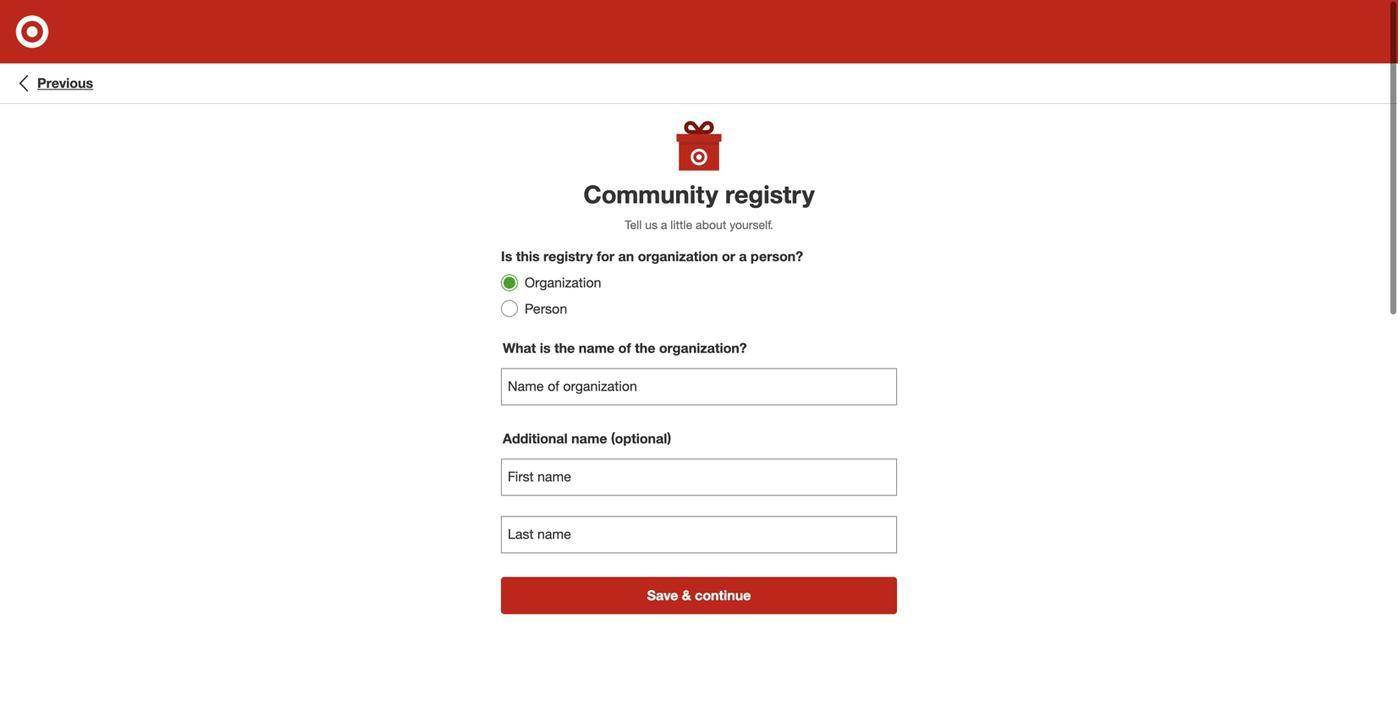 Task type: locate. For each thing, give the bounding box(es) containing it.
person?
[[751, 248, 803, 265]]

None text field
[[501, 369, 897, 406]]

1 the from the left
[[554, 340, 575, 357]]

the right is
[[554, 340, 575, 357]]

registry inside community registry tell us a little about yourself.
[[725, 179, 815, 209]]

name
[[579, 340, 615, 357], [571, 431, 607, 447]]

tell
[[625, 218, 642, 232]]

name left (optional)
[[571, 431, 607, 447]]

is this registry for an organization or a person?
[[501, 248, 803, 265]]

additional
[[503, 431, 568, 447]]

additional name (optional)
[[503, 431, 671, 447]]

the
[[554, 340, 575, 357], [635, 340, 655, 357]]

name left of
[[579, 340, 615, 357]]

about
[[696, 218, 726, 232]]

Organization radio
[[501, 275, 518, 291]]

1 horizontal spatial the
[[635, 340, 655, 357]]

yourself.
[[730, 218, 773, 232]]

1 horizontal spatial registry
[[725, 179, 815, 209]]

a
[[661, 218, 667, 232], [739, 248, 747, 265]]

0 vertical spatial a
[[661, 218, 667, 232]]

None text field
[[501, 459, 897, 496], [501, 517, 897, 554], [501, 459, 897, 496], [501, 517, 897, 554]]

1 vertical spatial a
[[739, 248, 747, 265]]

little
[[671, 218, 692, 232]]

what is the name of the organization?
[[503, 340, 747, 357]]

save & continue button
[[501, 577, 897, 615]]

a right or
[[739, 248, 747, 265]]

1 vertical spatial name
[[571, 431, 607, 447]]

1 horizontal spatial a
[[739, 248, 747, 265]]

registry up organization
[[543, 248, 593, 265]]

a right "us" at the left top of page
[[661, 218, 667, 232]]

(optional)
[[611, 431, 671, 447]]

2 the from the left
[[635, 340, 655, 357]]

save
[[647, 588, 678, 604]]

the right of
[[635, 340, 655, 357]]

registry up the yourself.
[[725, 179, 815, 209]]

1 vertical spatial registry
[[543, 248, 593, 265]]

continue
[[695, 588, 751, 604]]

0 horizontal spatial the
[[554, 340, 575, 357]]

registry
[[725, 179, 815, 209], [543, 248, 593, 265]]

save & continue
[[647, 588, 751, 604]]

0 vertical spatial registry
[[725, 179, 815, 209]]

0 horizontal spatial a
[[661, 218, 667, 232]]

organization
[[525, 275, 601, 291]]

organization
[[638, 248, 718, 265]]

organization?
[[659, 340, 747, 357]]

this
[[516, 248, 540, 265]]

community
[[583, 179, 718, 209]]

previous button
[[14, 73, 93, 94]]



Task type: vqa. For each thing, say whether or not it's contained in the screenshot.
the to the left
yes



Task type: describe. For each thing, give the bounding box(es) containing it.
person
[[525, 301, 567, 317]]

community registry tell us a little about yourself.
[[583, 179, 815, 232]]

of
[[618, 340, 631, 357]]

0 vertical spatial name
[[579, 340, 615, 357]]

previous
[[37, 75, 93, 91]]

is
[[540, 340, 551, 357]]

a inside community registry tell us a little about yourself.
[[661, 218, 667, 232]]

or
[[722, 248, 735, 265]]

for
[[597, 248, 614, 265]]

is
[[501, 248, 512, 265]]

&
[[682, 588, 691, 604]]

what
[[503, 340, 536, 357]]

an
[[618, 248, 634, 265]]

0 horizontal spatial registry
[[543, 248, 593, 265]]

us
[[645, 218, 658, 232]]

Person radio
[[501, 301, 518, 318]]



